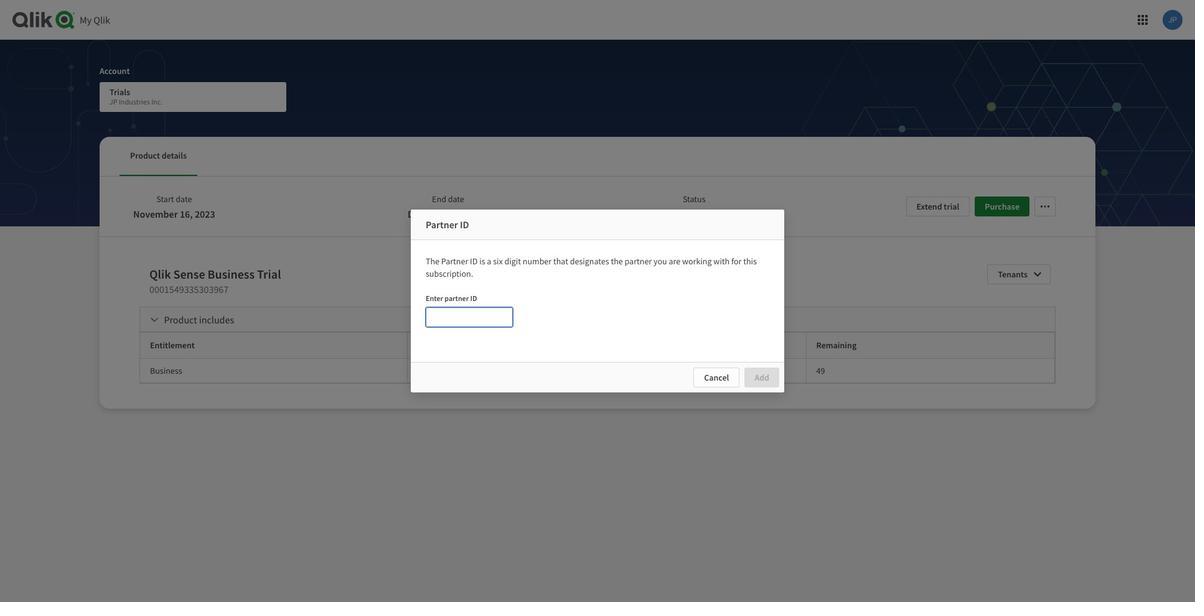 Task type: locate. For each thing, give the bounding box(es) containing it.
trials
[[110, 87, 130, 98]]

details
[[162, 150, 187, 161]]

product for industries
[[130, 150, 160, 161]]

1 horizontal spatial 2023
[[468, 208, 489, 220]]

partner id dialog
[[411, 210, 785, 393]]

0 vertical spatial id
[[460, 219, 469, 231]]

None text field
[[426, 308, 513, 328]]

end date
[[432, 194, 464, 205]]

0 horizontal spatial product
[[130, 150, 160, 161]]

partner
[[426, 219, 458, 231], [441, 256, 468, 267]]

product
[[130, 150, 160, 161], [164, 314, 197, 326]]

business
[[208, 266, 255, 282], [150, 365, 182, 376]]

business inside capabilities element
[[150, 365, 182, 376]]

1 vertical spatial partner
[[441, 256, 468, 267]]

qlik left the sense
[[149, 266, 171, 282]]

0 horizontal spatial date
[[176, 194, 192, 205]]

id left is
[[470, 256, 478, 267]]

0 vertical spatial partner
[[426, 219, 458, 231]]

1 horizontal spatial id
[[470, 256, 478, 267]]

start
[[156, 194, 174, 205]]

0 horizontal spatial 2023
[[195, 208, 215, 220]]

the partner id is a six digit number that designates the partner you are working with for this subscription.
[[426, 256, 757, 280]]

date
[[176, 194, 192, 205], [448, 194, 464, 205]]

1 vertical spatial business
[[150, 365, 182, 376]]

subscription.
[[426, 268, 473, 280]]

sense
[[173, 266, 205, 282]]

jp
[[110, 97, 117, 106]]

extend trial
[[917, 201, 960, 212]]

product includes
[[164, 314, 234, 326]]

extend
[[917, 201, 942, 212]]

partner id
[[426, 219, 469, 231]]

designates
[[570, 256, 609, 267]]

december 31, 2023
[[408, 208, 489, 220]]

product up entitlement
[[164, 314, 197, 326]]

0 vertical spatial product
[[130, 150, 160, 161]]

2023 right 16,
[[195, 208, 215, 220]]

1 horizontal spatial business
[[208, 266, 255, 282]]

partner
[[625, 256, 652, 267]]

product details button
[[120, 137, 197, 176]]

that
[[553, 256, 568, 267]]

id
[[460, 219, 469, 231], [470, 256, 478, 267]]

id down "end date"
[[460, 219, 469, 231]]

1 horizontal spatial qlik
[[149, 266, 171, 282]]

status
[[683, 194, 706, 205]]

business left the trial
[[208, 266, 255, 282]]

for
[[732, 256, 742, 267]]

purchase link
[[975, 197, 1030, 217]]

1 vertical spatial id
[[470, 256, 478, 267]]

qlik
[[94, 14, 110, 26], [149, 266, 171, 282]]

date up 16,
[[176, 194, 192, 205]]

cancel button
[[694, 368, 740, 388]]

product for business
[[164, 314, 197, 326]]

1 horizontal spatial date
[[448, 194, 464, 205]]

0 horizontal spatial id
[[460, 219, 469, 231]]

november 16, 2023
[[133, 208, 215, 220]]

partner up subscription.
[[441, 256, 468, 267]]

1 date from the left
[[176, 194, 192, 205]]

2023
[[195, 208, 215, 220], [468, 208, 489, 220]]

with
[[714, 256, 730, 267]]

0 horizontal spatial business
[[150, 365, 182, 376]]

id inside the partner id is a six digit number that designates the partner you are working with for this subscription.
[[470, 256, 478, 267]]

start date
[[156, 194, 192, 205]]

1 vertical spatial qlik
[[149, 266, 171, 282]]

0 vertical spatial business
[[208, 266, 255, 282]]

1 horizontal spatial product
[[164, 314, 197, 326]]

december
[[408, 208, 451, 220]]

0 horizontal spatial qlik
[[94, 14, 110, 26]]

my
[[80, 14, 92, 26]]

49
[[817, 365, 825, 376]]

tenants
[[998, 269, 1028, 280]]

active
[[681, 208, 707, 220]]

1 2023 from the left
[[195, 208, 215, 220]]

qlik right the my
[[94, 14, 110, 26]]

product inside button
[[130, 150, 160, 161]]

2 date from the left
[[448, 194, 464, 205]]

1 vertical spatial product
[[164, 314, 197, 326]]

purchase
[[985, 201, 1020, 212]]

business down entitlement
[[150, 365, 182, 376]]

partner inside the partner id is a six digit number that designates the partner you are working with for this subscription.
[[441, 256, 468, 267]]

remaining
[[817, 340, 857, 351]]

2 2023 from the left
[[468, 208, 489, 220]]

six
[[493, 256, 503, 267]]

product left details
[[130, 150, 160, 161]]

the
[[426, 256, 440, 267]]

inc.
[[151, 97, 163, 106]]

my qlik
[[80, 14, 110, 26]]

trials jp industries inc.
[[110, 87, 163, 106]]

partner down the end
[[426, 219, 458, 231]]

end
[[432, 194, 446, 205]]

product inside dropdown button
[[164, 314, 197, 326]]

2023 for december 31, 2023
[[468, 208, 489, 220]]

2023 right 31, on the left
[[468, 208, 489, 220]]

date up 31, on the left
[[448, 194, 464, 205]]

this
[[744, 256, 757, 267]]

trial
[[944, 201, 960, 212]]



Task type: describe. For each thing, give the bounding box(es) containing it.
trial
[[257, 266, 281, 282]]

cancel
[[704, 372, 729, 384]]

0 vertical spatial qlik
[[94, 14, 110, 26]]

tenants button
[[988, 265, 1051, 285]]

0001549335303967
[[149, 283, 229, 296]]

extend trial button
[[906, 197, 970, 217]]

2023 for november 16, 2023
[[195, 208, 215, 220]]

working
[[682, 256, 712, 267]]

31,
[[453, 208, 466, 220]]

november
[[133, 208, 178, 220]]

qlik inside qlik sense business trial 0001549335303967
[[149, 266, 171, 282]]

business inside qlik sense business trial 0001549335303967
[[208, 266, 255, 282]]

product details
[[130, 150, 187, 161]]

industries
[[119, 97, 150, 106]]

date for 31,
[[448, 194, 464, 205]]

digit
[[505, 256, 521, 267]]

qlik sense business trial 0001549335303967
[[149, 266, 281, 296]]

capabilities element
[[140, 333, 1055, 383]]

the
[[611, 256, 623, 267]]

date for 16,
[[176, 194, 192, 205]]

16,
[[180, 208, 193, 220]]

are
[[669, 256, 681, 267]]

number
[[523, 256, 552, 267]]

is
[[480, 256, 485, 267]]

product includes region
[[140, 332, 1055, 384]]

includes
[[199, 314, 234, 326]]

you
[[654, 256, 667, 267]]

none text field inside partner id dialog
[[426, 308, 513, 328]]

entitlement
[[150, 340, 195, 351]]

a
[[487, 256, 491, 267]]

product includes button
[[140, 308, 1055, 332]]



Task type: vqa. For each thing, say whether or not it's contained in the screenshot.
50
no



